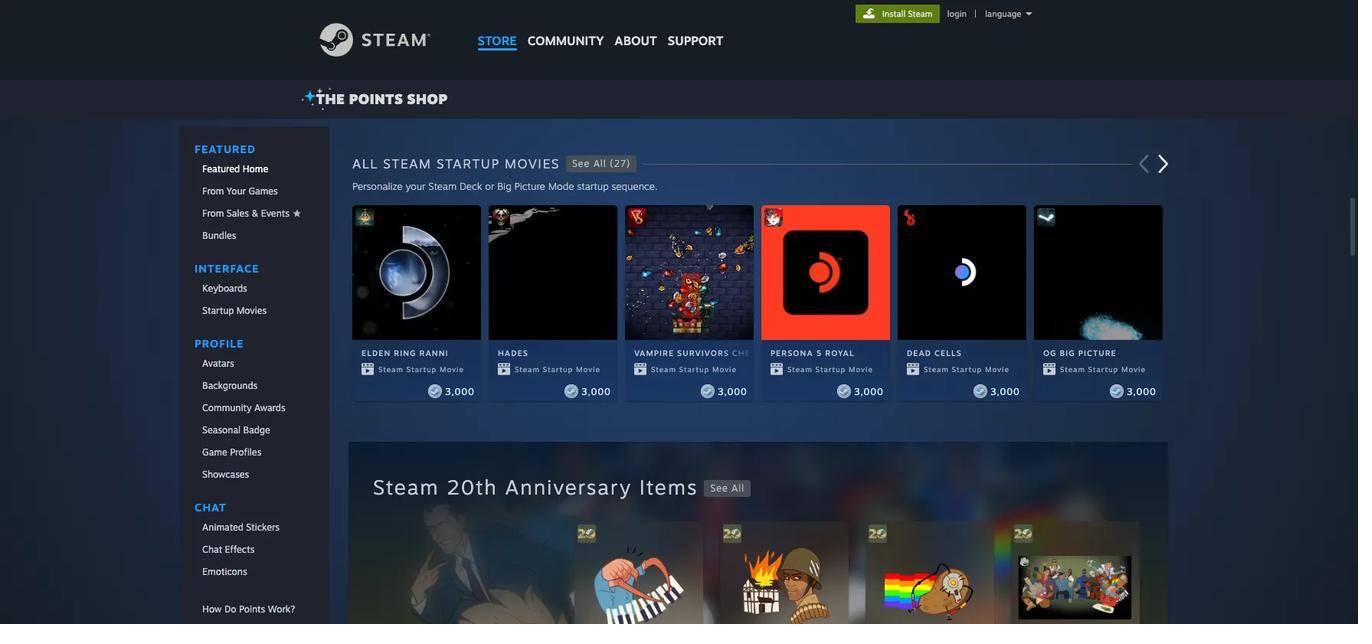 Task type: locate. For each thing, give the bounding box(es) containing it.
2 horizontal spatial all
[[732, 482, 745, 494]]

sequence.
[[612, 180, 657, 192]]

community awards link
[[179, 398, 329, 418]]

1 horizontal spatial points
[[349, 90, 403, 107]]

steam
[[908, 8, 933, 19], [383, 155, 432, 172], [428, 180, 457, 192], [378, 365, 404, 374], [515, 365, 540, 374], [651, 365, 676, 374], [787, 365, 813, 374], [924, 365, 949, 374], [1060, 365, 1085, 374], [373, 475, 439, 499]]

steam down dead cells
[[924, 365, 949, 374]]

from up bundles
[[202, 208, 224, 219]]

see inside button
[[572, 158, 590, 169]]

3,000 for hades
[[582, 386, 611, 397]]

steam startup movie down the cells
[[924, 365, 1009, 374]]

picture left mode at the top left
[[514, 180, 545, 192]]

from sales & events link
[[179, 203, 329, 224]]

from left your
[[202, 185, 224, 197]]

see up startup
[[572, 158, 590, 169]]

steam startup movie for dead cells
[[924, 365, 1009, 374]]

chest
[[732, 349, 762, 358]]

steam down all steam startup movies
[[428, 180, 457, 192]]

points right the
[[349, 90, 403, 107]]

steam startup movie down 'royal'
[[787, 365, 873, 374]]

1 movie from the left
[[440, 365, 464, 374]]

see for steam 20th anniversary items
[[710, 482, 728, 494]]

1 horizontal spatial see
[[710, 482, 728, 494]]

2 3,000 from the left
[[582, 386, 611, 397]]

store link
[[472, 0, 522, 56]]

see
[[572, 158, 590, 169], [710, 482, 728, 494]]

steam down the vampire
[[651, 365, 676, 374]]

animated stickers
[[202, 522, 280, 533]]

chat effects
[[202, 544, 255, 555]]

movie
[[440, 365, 464, 374], [576, 365, 600, 374], [712, 365, 737, 374], [849, 365, 873, 374], [985, 365, 1009, 374], [1121, 365, 1146, 374]]

3 3,000 from the left
[[718, 386, 748, 397]]

2 from from the top
[[202, 208, 224, 219]]

startup for dead cells
[[952, 365, 982, 374]]

4 3,000 from the left
[[854, 386, 884, 397]]

ranni
[[419, 349, 449, 358]]

0 horizontal spatial big
[[497, 180, 511, 192]]

steam up "your"
[[383, 155, 432, 172]]

|
[[975, 8, 977, 19]]

3,000
[[445, 386, 475, 397], [582, 386, 611, 397], [718, 386, 748, 397], [854, 386, 884, 397], [991, 386, 1020, 397], [1127, 386, 1157, 397]]

steam 20th anniversary items
[[373, 475, 698, 499]]

big
[[497, 180, 511, 192], [1060, 349, 1075, 358]]

see inside button
[[710, 482, 728, 494]]

community
[[202, 402, 252, 414]]

steam big picture image
[[1037, 208, 1055, 227]]

steam startup movie down the og big picture
[[1060, 365, 1146, 374]]

steam down elden ring ranni
[[378, 365, 404, 374]]

dead
[[907, 349, 932, 358]]

your
[[227, 185, 246, 197]]

awards
[[254, 402, 285, 414]]

or
[[485, 180, 494, 192]]

seasonal badge
[[202, 424, 270, 436]]

points right do
[[239, 604, 265, 615]]

community link
[[522, 0, 609, 56]]

1 vertical spatial points
[[239, 604, 265, 615]]

points inside the points shop link
[[349, 90, 403, 107]]

see for all steam startup movies
[[572, 158, 590, 169]]

do
[[224, 604, 236, 615]]

0 vertical spatial picture
[[514, 180, 545, 192]]

movie for hades
[[576, 365, 600, 374]]

home
[[243, 163, 268, 175]]

steam right install
[[908, 8, 933, 19]]

all for startup
[[594, 158, 606, 169]]

featured
[[202, 163, 240, 175]]

all inside button
[[594, 158, 606, 169]]

dead cells image
[[901, 208, 919, 227]]

3,000 for persona 5 royal
[[854, 386, 884, 397]]

1 steam startup movie from the left
[[378, 365, 464, 374]]

1 horizontal spatial all
[[594, 158, 606, 169]]

items
[[639, 475, 698, 499]]

20th
[[447, 475, 498, 499]]

steam startup movie down "ranni"
[[378, 365, 464, 374]]

how do points work?
[[202, 604, 295, 615]]

startup
[[437, 155, 500, 172], [202, 305, 234, 316], [406, 365, 437, 374], [543, 365, 573, 374], [679, 365, 709, 374], [815, 365, 846, 374], [952, 365, 982, 374], [1088, 365, 1119, 374]]

hades image
[[492, 208, 510, 227]]

seasonal badge link
[[179, 420, 329, 440]]

all left "(27)"
[[594, 158, 606, 169]]

events
[[261, 208, 289, 219]]

all for anniversary
[[732, 482, 745, 494]]

1 vertical spatial movies
[[236, 305, 267, 316]]

2 steam startup movie from the left
[[515, 365, 600, 374]]

featured home link
[[179, 159, 329, 179]]

4 steam startup movie from the left
[[787, 365, 873, 374]]

5 steam startup movie from the left
[[924, 365, 1009, 374]]

startup for og big picture
[[1088, 365, 1119, 374]]

all up personalize
[[352, 155, 378, 172]]

game profiles link
[[179, 442, 329, 463]]

movies up personalize your steam deck or big picture mode startup sequence.
[[505, 155, 560, 172]]

hades
[[498, 349, 528, 358]]

1 vertical spatial see
[[710, 482, 728, 494]]

2 movie from the left
[[576, 365, 600, 374]]

work?
[[268, 604, 295, 615]]

from for from sales & events
[[202, 208, 224, 219]]

picture
[[514, 180, 545, 192], [1078, 349, 1117, 358]]

0 vertical spatial see
[[572, 158, 590, 169]]

badge
[[243, 424, 270, 436]]

community awards
[[202, 402, 285, 414]]

steam startup movie for vampire survivors chest
[[651, 365, 737, 374]]

personalize
[[352, 180, 403, 192]]

all right items
[[732, 482, 745, 494]]

0 horizontal spatial points
[[239, 604, 265, 615]]

emoticons
[[202, 566, 247, 578]]

5
[[816, 349, 822, 358]]

survivors
[[677, 349, 729, 358]]

big right 'or'
[[497, 180, 511, 192]]

steam down hades
[[515, 365, 540, 374]]

picture right og
[[1078, 349, 1117, 358]]

1 horizontal spatial picture
[[1078, 349, 1117, 358]]

1 3,000 from the left
[[445, 386, 475, 397]]

0 vertical spatial big
[[497, 180, 511, 192]]

1 vertical spatial from
[[202, 208, 224, 219]]

your
[[406, 180, 425, 192]]

0 horizontal spatial picture
[[514, 180, 545, 192]]

5 movie from the left
[[985, 365, 1009, 374]]

1 vertical spatial big
[[1060, 349, 1075, 358]]

steam 20th anniversary image
[[577, 525, 596, 543], [723, 525, 741, 543], [869, 525, 887, 543], [1014, 525, 1032, 543]]

see all (27) button
[[566, 155, 637, 172]]

vampire
[[634, 349, 674, 358]]

0 vertical spatial points
[[349, 90, 403, 107]]

personalize your steam deck or big picture mode startup sequence.
[[352, 180, 657, 192]]

3 steam startup movie from the left
[[651, 365, 737, 374]]

how do points work? link
[[179, 599, 329, 620]]

4 movie from the left
[[849, 365, 873, 374]]

movie for persona 5 royal
[[849, 365, 873, 374]]

5 3,000 from the left
[[991, 386, 1020, 397]]

all inside button
[[732, 482, 745, 494]]

steam inside install steam 'link'
[[908, 8, 933, 19]]

big right og
[[1060, 349, 1075, 358]]

from for from your games
[[202, 185, 224, 197]]

showcases
[[202, 469, 249, 480]]

0 vertical spatial from
[[202, 185, 224, 197]]

6 movie from the left
[[1121, 365, 1146, 374]]

startup movies
[[202, 305, 267, 316]]

(27)
[[610, 158, 631, 169]]

shop
[[407, 90, 448, 107]]

game profiles
[[202, 447, 261, 458]]

movies
[[505, 155, 560, 172], [236, 305, 267, 316]]

0 horizontal spatial movies
[[236, 305, 267, 316]]

elden ring image
[[355, 208, 374, 227]]

og big picture
[[1043, 349, 1117, 358]]

all steam startup movies
[[352, 155, 560, 172]]

steam startup movie down vampire survivors chest on the bottom of the page
[[651, 365, 737, 374]]

see all
[[710, 482, 745, 494]]

steam down persona
[[787, 365, 813, 374]]

the points shop
[[316, 90, 448, 107]]

install
[[882, 8, 906, 19]]

deck
[[460, 180, 482, 192]]

see right items
[[710, 482, 728, 494]]

1 horizontal spatial movies
[[505, 155, 560, 172]]

steam startup movie down hades
[[515, 365, 600, 374]]

6 3,000 from the left
[[1127, 386, 1157, 397]]

3 movie from the left
[[712, 365, 737, 374]]

sales
[[227, 208, 249, 219]]

0 horizontal spatial see
[[572, 158, 590, 169]]

language
[[985, 8, 1021, 19]]

store
[[478, 33, 517, 48]]

6 steam startup movie from the left
[[1060, 365, 1146, 374]]

4 steam 20th anniversary image from the left
[[1014, 525, 1032, 543]]

1 from from the top
[[202, 185, 224, 197]]

movies down keyboards link
[[236, 305, 267, 316]]

the points shop link
[[301, 87, 454, 111]]



Task type: vqa. For each thing, say whether or not it's contained in the screenshot.
the Release
no



Task type: describe. For each thing, give the bounding box(es) containing it.
avatars
[[202, 358, 234, 369]]

elden
[[361, 349, 391, 358]]

from sales & events
[[202, 208, 289, 219]]

game
[[202, 447, 227, 458]]

see all link
[[698, 480, 751, 497]]

1 steam 20th anniversary image from the left
[[577, 525, 596, 543]]

og
[[1043, 349, 1057, 358]]

bundles
[[202, 230, 236, 241]]

dead cells
[[907, 349, 962, 358]]

avatars link
[[179, 353, 329, 374]]

startup for persona 5 royal
[[815, 365, 846, 374]]

points inside how do points work? "link"
[[239, 604, 265, 615]]

steam left the 20th
[[373, 475, 439, 499]]

movie for dead cells
[[985, 365, 1009, 374]]

animated
[[202, 522, 244, 533]]

login | language
[[947, 8, 1021, 19]]

install steam
[[882, 8, 933, 19]]

steam down the og big picture
[[1060, 365, 1085, 374]]

showcases link
[[179, 464, 329, 485]]

0 horizontal spatial all
[[352, 155, 378, 172]]

royal
[[825, 349, 855, 358]]

3 steam 20th anniversary image from the left
[[869, 525, 887, 543]]

see all (27)
[[572, 158, 631, 169]]

persona 5 royal image
[[764, 208, 783, 227]]

mode
[[548, 180, 574, 192]]

how
[[202, 604, 222, 615]]

0 vertical spatial movies
[[505, 155, 560, 172]]

movie for elden ring ranni
[[440, 365, 464, 374]]

about link
[[609, 0, 662, 52]]

3,000 for vampire survivors chest
[[718, 386, 748, 397]]

the
[[316, 90, 345, 107]]

from your games link
[[179, 181, 329, 201]]

3,000 for og big picture
[[1127, 386, 1157, 397]]

community
[[528, 33, 604, 48]]

seasonal
[[202, 424, 241, 436]]

steam startup movie for elden ring ranni
[[378, 365, 464, 374]]

2 steam 20th anniversary image from the left
[[723, 525, 741, 543]]

install steam link
[[855, 5, 940, 23]]

vampire survivors image
[[628, 208, 646, 227]]

cells
[[935, 349, 962, 358]]

effects
[[225, 544, 255, 555]]

startup for vampire survivors chest
[[679, 365, 709, 374]]

backgrounds
[[202, 380, 258, 391]]

elden ring ranni
[[361, 349, 449, 358]]

emoticons link
[[179, 561, 329, 582]]

games
[[248, 185, 278, 197]]

featured home
[[202, 163, 268, 175]]

startup
[[577, 180, 609, 192]]

steam startup movie for persona 5 royal
[[787, 365, 873, 374]]

steam startup movie for hades
[[515, 365, 600, 374]]

from your games
[[202, 185, 278, 197]]

keyboards
[[202, 283, 247, 294]]

startup for elden ring ranni
[[406, 365, 437, 374]]

stickers
[[246, 522, 280, 533]]

anniversary
[[505, 475, 632, 499]]

3,000 for elden ring ranni
[[445, 386, 475, 397]]

persona 5 royal
[[770, 349, 855, 358]]

chat
[[202, 544, 222, 555]]

1 horizontal spatial big
[[1060, 349, 1075, 358]]

bundles link
[[179, 225, 329, 246]]

animated stickers link
[[179, 517, 329, 538]]

about
[[615, 33, 657, 48]]

persona
[[770, 349, 813, 358]]

startup movies link
[[179, 300, 329, 321]]

profiles
[[230, 447, 261, 458]]

startup for hades
[[543, 365, 573, 374]]

movie for vampire survivors chest
[[712, 365, 737, 374]]

ring
[[394, 349, 416, 358]]

support link
[[662, 0, 729, 52]]

backgrounds link
[[179, 375, 329, 396]]

keyboards link
[[179, 278, 329, 299]]

login link
[[944, 8, 970, 19]]

movie for og big picture
[[1121, 365, 1146, 374]]

&
[[252, 208, 258, 219]]

3,000 for dead cells
[[991, 386, 1020, 397]]

support
[[668, 33, 723, 48]]

chat effects link
[[179, 539, 329, 560]]

see all (27) link
[[560, 155, 637, 172]]

steam startup movie for og big picture
[[1060, 365, 1146, 374]]

see all button
[[704, 480, 751, 497]]

vampire survivors chest
[[634, 349, 762, 358]]

1 vertical spatial picture
[[1078, 349, 1117, 358]]



